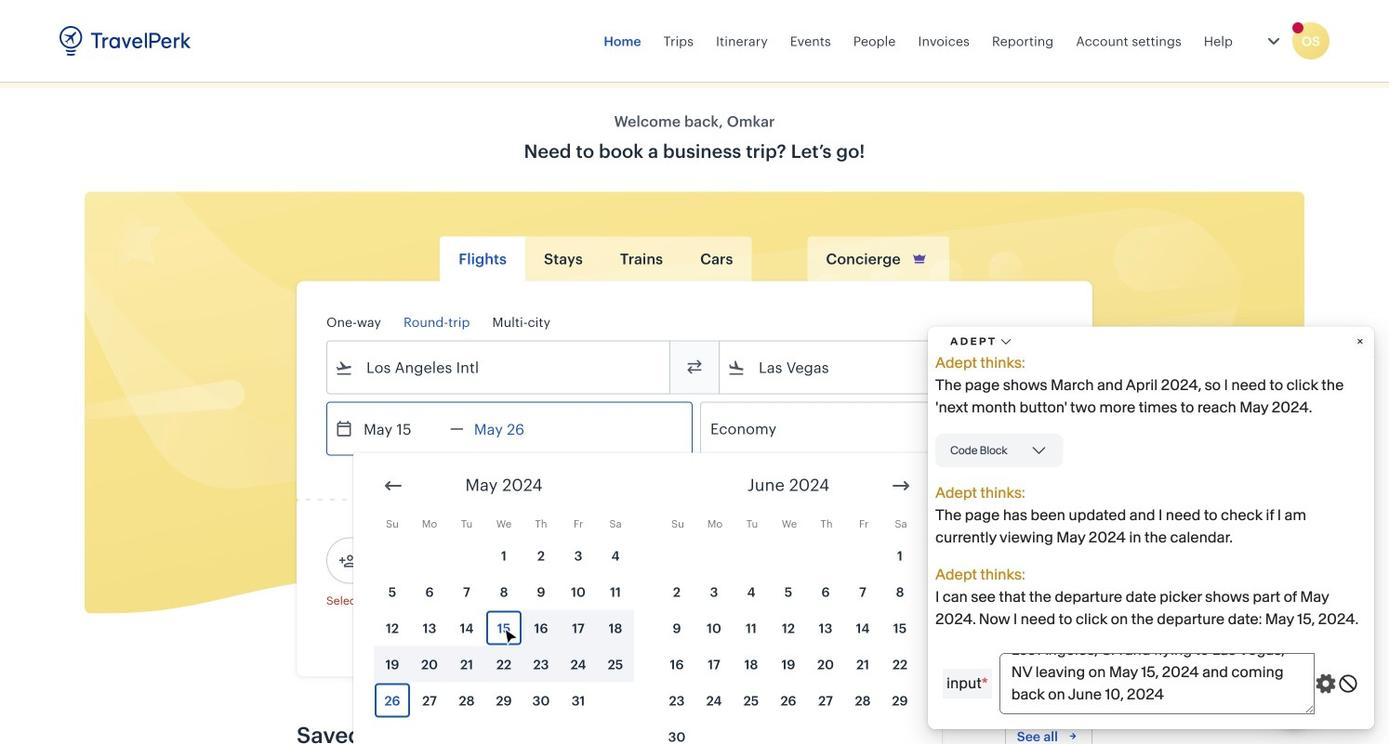 Task type: vqa. For each thing, say whether or not it's contained in the screenshot.
United Airlines icon
no



Task type: describe. For each thing, give the bounding box(es) containing it.
Return text field
[[464, 403, 560, 455]]

Add first traveler search field
[[357, 546, 550, 576]]

move backward to switch to the previous month. image
[[382, 475, 404, 497]]

From search field
[[353, 353, 645, 383]]



Task type: locate. For each thing, give the bounding box(es) containing it.
To search field
[[746, 353, 1038, 383]]

Depart text field
[[353, 403, 450, 455]]

move forward to switch to the next month. image
[[890, 475, 912, 497]]

calendar application
[[353, 453, 1389, 745]]



